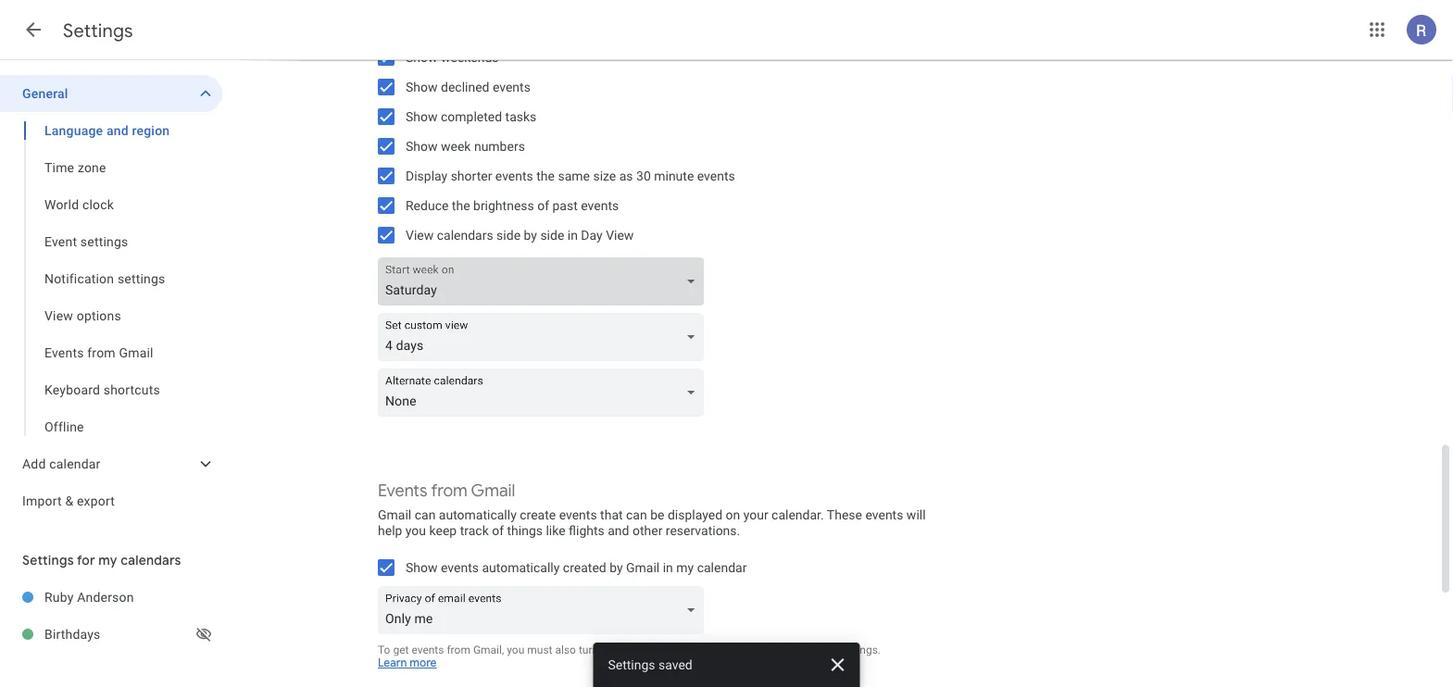 Task type: describe. For each thing, give the bounding box(es) containing it.
week
[[441, 139, 471, 154]]

these
[[827, 508, 863, 523]]

zone
[[78, 160, 106, 175]]

you inside events from gmail gmail can automatically create events that can be displayed on your calendar. these events will help you keep track of things like flights and other reservations.
[[406, 523, 426, 538]]

2 horizontal spatial view
[[606, 227, 634, 243]]

language and region
[[44, 123, 170, 138]]

show for show completed tasks
[[406, 109, 438, 124]]

options
[[77, 308, 121, 323]]

go back image
[[22, 19, 44, 41]]

offline
[[44, 419, 84, 435]]

past
[[553, 198, 578, 213]]

event
[[44, 234, 77, 249]]

1 horizontal spatial calendars
[[437, 227, 494, 243]]

numbers
[[474, 139, 525, 154]]

and inside group
[[107, 123, 129, 138]]

created
[[563, 560, 607, 575]]

settings for settings
[[63, 19, 133, 42]]

on inside 'to get events from gmail, you must also turn on smart features and personalization in gmail settings. learn more'
[[601, 643, 614, 656]]

gmail inside group
[[119, 345, 154, 360]]

get
[[393, 643, 409, 656]]

show weekends
[[406, 50, 499, 65]]

show events automatically created by gmail in my calendar
[[406, 560, 747, 575]]

tasks
[[506, 109, 537, 124]]

like
[[546, 523, 566, 538]]

will
[[907, 508, 926, 523]]

display
[[406, 168, 448, 183]]

calendar.
[[772, 508, 824, 523]]

size
[[593, 168, 616, 183]]

ruby anderson tree item
[[0, 579, 222, 616]]

other
[[633, 523, 663, 538]]

1 horizontal spatial of
[[538, 198, 549, 213]]

also
[[555, 643, 576, 656]]

show week numbers
[[406, 139, 525, 154]]

region
[[132, 123, 170, 138]]

import
[[22, 493, 62, 509]]

flights
[[569, 523, 605, 538]]

0 vertical spatial by
[[524, 227, 537, 243]]

ruby anderson
[[44, 590, 134, 605]]

minute
[[654, 168, 694, 183]]

view options
[[44, 308, 121, 323]]

from inside 'to get events from gmail, you must also turn on smart features and personalization in gmail settings. learn more'
[[447, 643, 471, 656]]

birthdays tree item
[[0, 616, 222, 653]]

shortcuts
[[104, 382, 160, 397]]

settings for my calendars
[[22, 552, 181, 569]]

event settings
[[44, 234, 128, 249]]

weekends
[[441, 50, 499, 65]]

personalization
[[715, 643, 793, 656]]

as
[[620, 168, 633, 183]]

settings for settings saved
[[608, 657, 656, 673]]

notification
[[44, 271, 114, 286]]

you inside 'to get events from gmail, you must also turn on smart features and personalization in gmail settings. learn more'
[[507, 643, 525, 656]]

features
[[650, 643, 691, 656]]

settings heading
[[63, 19, 133, 42]]

general tree item
[[0, 75, 222, 112]]

for
[[77, 552, 95, 569]]

general
[[22, 86, 68, 101]]

keyboard
[[44, 382, 100, 397]]

keyboard shortcuts
[[44, 382, 160, 397]]

events up reduce the brightness of past events
[[496, 168, 534, 183]]

settings for notification settings
[[118, 271, 165, 286]]

settings saved
[[608, 657, 693, 673]]

smart
[[617, 643, 647, 656]]

import & export
[[22, 493, 115, 509]]

things
[[507, 523, 543, 538]]

calendar inside tree
[[49, 456, 101, 472]]

gmail up 'track'
[[471, 480, 515, 502]]

reduce
[[406, 198, 449, 213]]

1 vertical spatial calendars
[[121, 552, 181, 569]]

events left the that
[[559, 508, 597, 523]]

1 can from the left
[[415, 508, 436, 523]]

events from gmail
[[44, 345, 154, 360]]

2 can from the left
[[626, 508, 647, 523]]

create
[[520, 508, 556, 523]]

and inside 'to get events from gmail, you must also turn on smart features and personalization in gmail settings. learn more'
[[694, 643, 713, 656]]

that
[[600, 508, 623, 523]]

birthdays link
[[44, 616, 193, 653]]

world
[[44, 197, 79, 212]]

declined
[[441, 79, 490, 95]]

language
[[44, 123, 103, 138]]

export
[[77, 493, 115, 509]]

help
[[378, 523, 402, 538]]

time
[[44, 160, 74, 175]]

track
[[460, 523, 489, 538]]

from for events from gmail gmail can automatically create events that can be displayed on your calendar. these events will help you keep track of things like flights and other reservations.
[[431, 480, 468, 502]]

events down size
[[581, 198, 619, 213]]

time zone
[[44, 160, 106, 175]]

settings for my calendars tree
[[0, 579, 222, 653]]

learn
[[378, 656, 407, 670]]

events for events from gmail gmail can automatically create events that can be displayed on your calendar. these events will help you keep track of things like flights and other reservations.
[[378, 480, 428, 502]]

1 horizontal spatial by
[[610, 560, 623, 575]]



Task type: vqa. For each thing, say whether or not it's contained in the screenshot.
left THE MAY 2024
no



Task type: locate. For each thing, give the bounding box(es) containing it.
side down reduce the brightness of past events
[[497, 227, 521, 243]]

from up keep
[[431, 480, 468, 502]]

1 vertical spatial calendar
[[697, 560, 747, 575]]

0 vertical spatial automatically
[[439, 508, 517, 523]]

0 vertical spatial you
[[406, 523, 426, 538]]

my down reservations.
[[677, 560, 694, 575]]

ruby
[[44, 590, 74, 605]]

of inside events from gmail gmail can automatically create events that can be displayed on your calendar. these events will help you keep track of things like flights and other reservations.
[[492, 523, 504, 538]]

0 horizontal spatial the
[[452, 198, 470, 213]]

saved
[[659, 657, 693, 673]]

30
[[637, 168, 651, 183]]

and
[[107, 123, 129, 138], [608, 523, 630, 538], [694, 643, 713, 656]]

and inside events from gmail gmail can automatically create events that can be displayed on your calendar. these events will help you keep track of things like flights and other reservations.
[[608, 523, 630, 538]]

gmail left keep
[[378, 508, 412, 523]]

my right for
[[98, 552, 117, 569]]

settings down smart
[[608, 657, 656, 673]]

by down reduce the brightness of past events
[[524, 227, 537, 243]]

2 vertical spatial in
[[795, 643, 804, 656]]

on inside events from gmail gmail can automatically create events that can be displayed on your calendar. these events will help you keep track of things like flights and other reservations.
[[726, 508, 741, 523]]

events
[[44, 345, 84, 360], [378, 480, 428, 502]]

displayed
[[668, 508, 723, 523]]

show for show weekends
[[406, 50, 438, 65]]

events inside events from gmail gmail can automatically create events that can be displayed on your calendar. these events will help you keep track of things like flights and other reservations.
[[378, 480, 428, 502]]

show for show events automatically created by gmail in my calendar
[[406, 560, 438, 575]]

1 vertical spatial from
[[431, 480, 468, 502]]

settings for event settings
[[80, 234, 128, 249]]

calendar up &
[[49, 456, 101, 472]]

0 horizontal spatial calendars
[[121, 552, 181, 569]]

to
[[378, 643, 390, 656]]

0 vertical spatial calendar
[[49, 456, 101, 472]]

0 vertical spatial calendars
[[437, 227, 494, 243]]

the left same
[[537, 168, 555, 183]]

automatically inside events from gmail gmail can automatically create events that can be displayed on your calendar. these events will help you keep track of things like flights and other reservations.
[[439, 508, 517, 523]]

2 show from the top
[[406, 79, 438, 95]]

to get events from gmail, you must also turn on smart features and personalization in gmail settings. learn more
[[378, 643, 881, 670]]

1 vertical spatial events
[[378, 480, 428, 502]]

show for show week numbers
[[406, 139, 438, 154]]

anderson
[[77, 590, 134, 605]]

gmail,
[[473, 643, 504, 656]]

0 horizontal spatial in
[[568, 227, 578, 243]]

of
[[538, 198, 549, 213], [492, 523, 504, 538]]

calendars down reduce
[[437, 227, 494, 243]]

must
[[527, 643, 553, 656]]

same
[[558, 168, 590, 183]]

in right personalization
[[795, 643, 804, 656]]

0 horizontal spatial of
[[492, 523, 504, 538]]

0 vertical spatial events
[[44, 345, 84, 360]]

0 vertical spatial from
[[87, 345, 116, 360]]

you
[[406, 523, 426, 538], [507, 643, 525, 656]]

settings for settings for my calendars
[[22, 552, 74, 569]]

can right "help"
[[415, 508, 436, 523]]

in
[[568, 227, 578, 243], [663, 560, 673, 575], [795, 643, 804, 656]]

show left weekends
[[406, 50, 438, 65]]

and left the region at top
[[107, 123, 129, 138]]

settings up general tree item
[[63, 19, 133, 42]]

2 vertical spatial from
[[447, 643, 471, 656]]

events inside 'to get events from gmail, you must also turn on smart features and personalization in gmail settings. learn more'
[[412, 643, 444, 656]]

1 vertical spatial in
[[663, 560, 673, 575]]

you left must
[[507, 643, 525, 656]]

and right features
[[694, 643, 713, 656]]

side
[[497, 227, 521, 243], [541, 227, 565, 243]]

settings up options
[[118, 271, 165, 286]]

1 horizontal spatial side
[[541, 227, 565, 243]]

0 vertical spatial settings
[[63, 19, 133, 42]]

2 vertical spatial settings
[[608, 657, 656, 673]]

view left options
[[44, 308, 73, 323]]

1 vertical spatial of
[[492, 523, 504, 538]]

1 vertical spatial automatically
[[482, 560, 560, 575]]

reservations.
[[666, 523, 741, 538]]

1 vertical spatial and
[[608, 523, 630, 538]]

0 vertical spatial the
[[537, 168, 555, 183]]

0 horizontal spatial calendar
[[49, 456, 101, 472]]

1 vertical spatial by
[[610, 560, 623, 575]]

show for show declined events
[[406, 79, 438, 95]]

settings
[[80, 234, 128, 249], [118, 271, 165, 286]]

my
[[98, 552, 117, 569], [677, 560, 694, 575]]

gmail up shortcuts
[[119, 345, 154, 360]]

events up "help"
[[378, 480, 428, 502]]

events right get
[[412, 643, 444, 656]]

events down 'track'
[[441, 560, 479, 575]]

1 vertical spatial settings
[[22, 552, 74, 569]]

add
[[22, 456, 46, 472]]

show completed tasks
[[406, 109, 537, 124]]

view for view calendars side by side in day view
[[406, 227, 434, 243]]

view down reduce
[[406, 227, 434, 243]]

by right the "created"
[[610, 560, 623, 575]]

group containing language and region
[[0, 112, 222, 446]]

learn more link
[[378, 656, 437, 670]]

0 horizontal spatial by
[[524, 227, 537, 243]]

on right the turn
[[601, 643, 614, 656]]

from for events from gmail
[[87, 345, 116, 360]]

you right "help"
[[406, 523, 426, 538]]

settings up notification settings
[[80, 234, 128, 249]]

tree containing general
[[0, 75, 222, 520]]

events up tasks
[[493, 79, 531, 95]]

show down show weekends
[[406, 79, 438, 95]]

1 horizontal spatial in
[[663, 560, 673, 575]]

clock
[[82, 197, 114, 212]]

from inside events from gmail gmail can automatically create events that can be displayed on your calendar. these events will help you keep track of things like flights and other reservations.
[[431, 480, 468, 502]]

on
[[726, 508, 741, 523], [601, 643, 614, 656]]

calendar down reservations.
[[697, 560, 747, 575]]

of left past
[[538, 198, 549, 213]]

from up keyboard shortcuts
[[87, 345, 116, 360]]

by
[[524, 227, 537, 243], [610, 560, 623, 575]]

from left gmail,
[[447, 643, 471, 656]]

day
[[581, 227, 603, 243]]

2 horizontal spatial in
[[795, 643, 804, 656]]

reduce the brightness of past events
[[406, 198, 619, 213]]

add calendar
[[22, 456, 101, 472]]

be
[[651, 508, 665, 523]]

0 vertical spatial on
[[726, 508, 741, 523]]

0 horizontal spatial can
[[415, 508, 436, 523]]

0 vertical spatial of
[[538, 198, 549, 213]]

brightness
[[473, 198, 534, 213]]

1 vertical spatial settings
[[118, 271, 165, 286]]

None field
[[378, 258, 712, 306], [378, 313, 712, 361], [378, 369, 712, 417], [378, 587, 712, 635], [378, 258, 712, 306], [378, 313, 712, 361], [378, 369, 712, 417], [378, 587, 712, 635]]

your
[[744, 508, 769, 523]]

gmail
[[119, 345, 154, 360], [471, 480, 515, 502], [378, 508, 412, 523], [626, 560, 660, 575], [807, 643, 836, 656]]

1 side from the left
[[497, 227, 521, 243]]

more
[[410, 656, 437, 670]]

0 vertical spatial settings
[[80, 234, 128, 249]]

events from gmail gmail can automatically create events that can be displayed on your calendar. these events will help you keep track of things like flights and other reservations.
[[378, 480, 926, 538]]

show down keep
[[406, 560, 438, 575]]

group
[[0, 112, 222, 446]]

view for view options
[[44, 308, 73, 323]]

birthdays
[[44, 627, 101, 642]]

automatically left create
[[439, 508, 517, 523]]

0 horizontal spatial events
[[44, 345, 84, 360]]

gmail left 'settings.'
[[807, 643, 836, 656]]

2 horizontal spatial and
[[694, 643, 713, 656]]

1 horizontal spatial you
[[507, 643, 525, 656]]

0 horizontal spatial and
[[107, 123, 129, 138]]

the
[[537, 168, 555, 183], [452, 198, 470, 213]]

show declined events
[[406, 79, 531, 95]]

events left will
[[866, 508, 904, 523]]

on left your
[[726, 508, 741, 523]]

events for events from gmail
[[44, 345, 84, 360]]

0 vertical spatial and
[[107, 123, 129, 138]]

in left day
[[568, 227, 578, 243]]

completed
[[441, 109, 502, 124]]

keep
[[429, 523, 457, 538]]

0 horizontal spatial on
[[601, 643, 614, 656]]

can left be
[[626, 508, 647, 523]]

0 vertical spatial in
[[568, 227, 578, 243]]

display shorter events the same size as 30 minute events
[[406, 168, 735, 183]]

1 vertical spatial you
[[507, 643, 525, 656]]

0 horizontal spatial view
[[44, 308, 73, 323]]

from inside group
[[87, 345, 116, 360]]

shorter
[[451, 168, 492, 183]]

show
[[406, 50, 438, 65], [406, 79, 438, 95], [406, 109, 438, 124], [406, 139, 438, 154], [406, 560, 438, 575]]

gmail inside 'to get events from gmail, you must also turn on smart features and personalization in gmail settings. learn more'
[[807, 643, 836, 656]]

1 horizontal spatial calendar
[[697, 560, 747, 575]]

calendars up ruby anderson tree item
[[121, 552, 181, 569]]

settings.
[[839, 643, 881, 656]]

1 horizontal spatial my
[[677, 560, 694, 575]]

events right minute
[[697, 168, 735, 183]]

tree
[[0, 75, 222, 520]]

1 show from the top
[[406, 50, 438, 65]]

calendars
[[437, 227, 494, 243], [121, 552, 181, 569]]

gmail down other
[[626, 560, 660, 575]]

1 horizontal spatial can
[[626, 508, 647, 523]]

4 show from the top
[[406, 139, 438, 154]]

world clock
[[44, 197, 114, 212]]

0 horizontal spatial my
[[98, 552, 117, 569]]

1 horizontal spatial on
[[726, 508, 741, 523]]

the down shorter
[[452, 198, 470, 213]]

&
[[65, 493, 74, 509]]

in down reservations.
[[663, 560, 673, 575]]

1 vertical spatial on
[[601, 643, 614, 656]]

1 horizontal spatial events
[[378, 480, 428, 502]]

show up display
[[406, 139, 438, 154]]

2 vertical spatial and
[[694, 643, 713, 656]]

0 horizontal spatial you
[[406, 523, 426, 538]]

show left completed
[[406, 109, 438, 124]]

0 horizontal spatial side
[[497, 227, 521, 243]]

events up keyboard
[[44, 345, 84, 360]]

automatically
[[439, 508, 517, 523], [482, 560, 560, 575]]

view right day
[[606, 227, 634, 243]]

1 horizontal spatial the
[[537, 168, 555, 183]]

1 vertical spatial the
[[452, 198, 470, 213]]

settings
[[63, 19, 133, 42], [22, 552, 74, 569], [608, 657, 656, 673]]

automatically down things
[[482, 560, 560, 575]]

events inside group
[[44, 345, 84, 360]]

side down past
[[541, 227, 565, 243]]

of right 'track'
[[492, 523, 504, 538]]

settings left for
[[22, 552, 74, 569]]

notification settings
[[44, 271, 165, 286]]

3 show from the top
[[406, 109, 438, 124]]

2 side from the left
[[541, 227, 565, 243]]

view calendars side by side in day view
[[406, 227, 634, 243]]

in inside 'to get events from gmail, you must also turn on smart features and personalization in gmail settings. learn more'
[[795, 643, 804, 656]]

turn
[[579, 643, 599, 656]]

view
[[406, 227, 434, 243], [606, 227, 634, 243], [44, 308, 73, 323]]

1 horizontal spatial view
[[406, 227, 434, 243]]

1 horizontal spatial and
[[608, 523, 630, 538]]

5 show from the top
[[406, 560, 438, 575]]

and left other
[[608, 523, 630, 538]]



